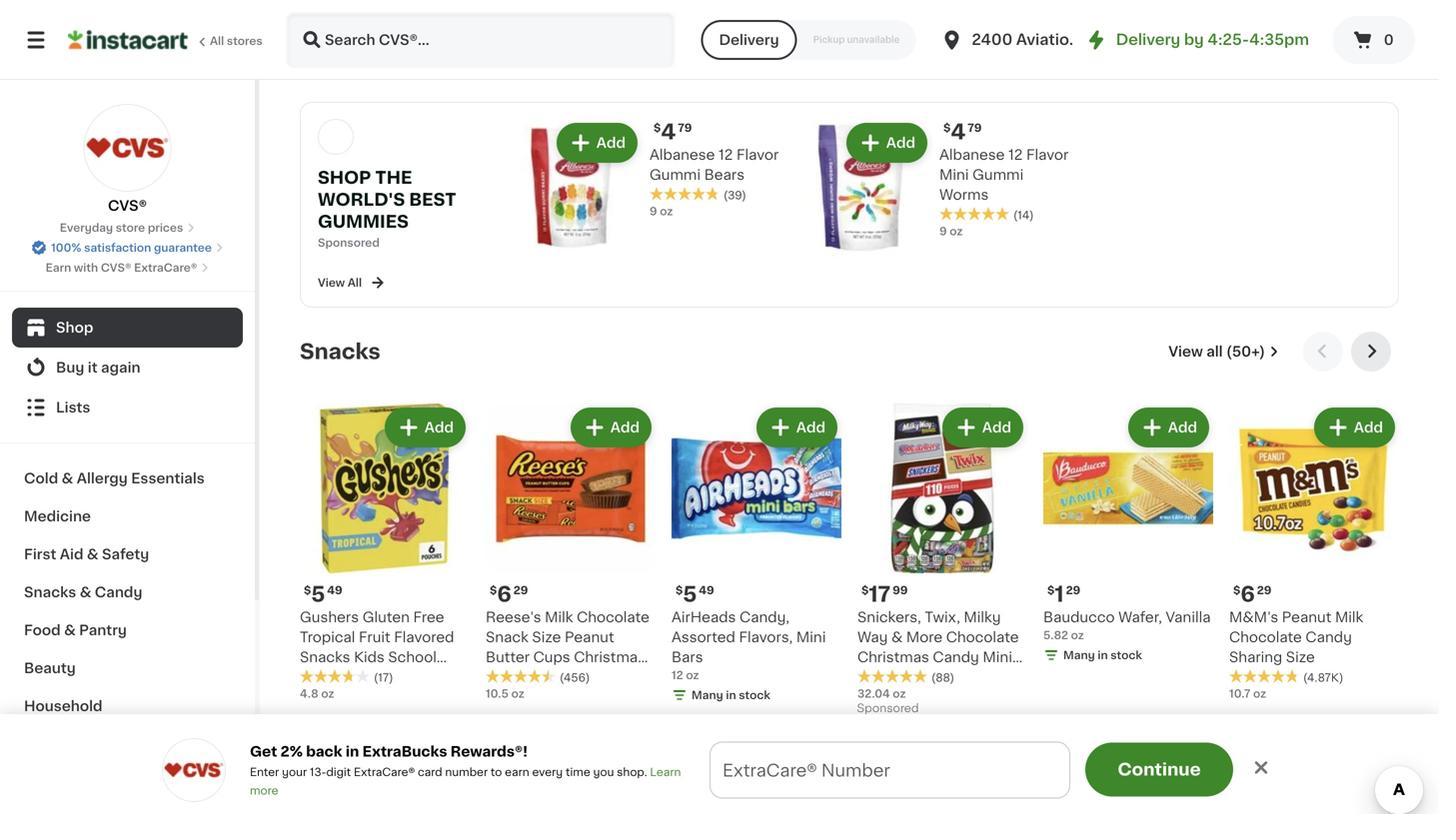 Task type: describe. For each thing, give the bounding box(es) containing it.
& for pantry
[[64, 624, 76, 638]]

milky
[[964, 611, 1001, 625]]

food
[[24, 624, 61, 638]]

flavor for albanese 12 flavor mini gummi worms
[[1027, 148, 1069, 162]]

1 vertical spatial all
[[348, 277, 362, 288]]

delivery button
[[701, 20, 797, 60]]

1 vertical spatial extracare®
[[354, 767, 415, 778]]

aid
[[60, 548, 83, 562]]

delivery for delivery by 4:25-4:35pm
[[1117, 32, 1181, 47]]

airheads
[[672, 611, 736, 625]]

item carousel region containing snacks
[[300, 332, 1400, 728]]

first aid & safety link
[[12, 536, 243, 574]]

rewards®!
[[451, 745, 528, 759]]

0 horizontal spatial 4.8 oz
[[300, 689, 334, 700]]

service type group
[[701, 20, 916, 60]]

frozen desserts
[[300, 754, 481, 775]]

1 vertical spatial cvs® logo image
[[162, 739, 226, 803]]

$ for bauducco wafer, vanilla
[[1048, 585, 1055, 596]]

29 for bauducco wafer, vanilla
[[1066, 585, 1081, 596]]

satisfaction
[[84, 242, 151, 253]]

flavored
[[394, 631, 454, 645]]

13-
[[310, 767, 326, 778]]

4 for albanese 12 flavor gummi bears
[[661, 121, 676, 142]]

twix,
[[925, 611, 961, 625]]

oz for m&m's peanut milk chocolate candy sharing size
[[1254, 689, 1267, 700]]

9 for albanese 12 flavor mini gummi worms
[[940, 226, 947, 237]]

gummi inside albanese 12 flavor gummi bears
[[650, 168, 701, 182]]

gluten
[[363, 611, 410, 625]]

page 1 of 9 group
[[300, 808, 1400, 815]]

view for frozen desserts
[[1169, 757, 1204, 771]]

10.7
[[1230, 689, 1251, 700]]

earn
[[505, 767, 530, 778]]

assorted
[[672, 631, 736, 645]]

oz for albanese 12 flavor gummi bears
[[660, 206, 673, 217]]

more inside button
[[1080, 767, 1111, 778]]

buy it again link
[[12, 348, 243, 388]]

desserts
[[380, 754, 481, 775]]

$ 1 29
[[1048, 584, 1081, 605]]

more inside snickers, twix, milky way & more chocolate christmas candy minis size variety
[[907, 631, 943, 645]]

in for 1
[[1098, 650, 1108, 661]]

household
[[24, 700, 103, 714]]

49 for gushers gluten free tropical fruit flavored snacks kids school snacks
[[327, 585, 343, 596]]

milk inside m&m's peanut milk chocolate candy sharing size
[[1336, 611, 1364, 625]]

free
[[413, 611, 444, 625]]

it
[[88, 361, 98, 375]]

mini inside airheads candy, assorted flavors, mini bars 12 oz
[[797, 631, 826, 645]]

& right aid
[[87, 548, 99, 562]]

view all (50+) button for snacks
[[1161, 332, 1288, 372]]

100%
[[51, 242, 81, 253]]

school
[[388, 651, 437, 665]]

shop
[[56, 321, 93, 335]]

9 oz for albanese 12 flavor mini gummi worms
[[940, 226, 963, 237]]

shop.
[[617, 767, 647, 778]]

view for snacks
[[1169, 345, 1204, 359]]

$ 4 79 for albanese 12 flavor mini gummi worms
[[944, 121, 982, 142]]

card
[[418, 767, 443, 778]]

2%
[[281, 745, 303, 759]]

(456)
[[560, 673, 590, 684]]

3 product group from the left
[[672, 404, 842, 708]]

$ 4 79 for albanese 12 flavor gummi bears
[[654, 121, 692, 142]]

12 for gummi
[[1009, 148, 1023, 162]]

your
[[282, 767, 307, 778]]

product group containing 1
[[1044, 404, 1214, 668]]

& for candy
[[80, 586, 91, 600]]

earn
[[46, 262, 71, 273]]

see
[[879, 32, 907, 46]]

17
[[869, 584, 891, 605]]

more
[[250, 786, 279, 797]]

sponsored badge image
[[858, 704, 918, 715]]

with
[[74, 262, 98, 273]]

learn more
[[250, 767, 681, 797]]

cvs® link
[[83, 104, 171, 216]]

safety
[[102, 548, 149, 562]]

ExtraCare® Number text field
[[711, 743, 1070, 798]]

treatment tracker modal dialog
[[260, 743, 1440, 815]]

close image
[[1252, 758, 1272, 778]]

bauducco
[[1044, 611, 1115, 625]]

29 for reese's milk chocolate snack size peanut butter cups christmas candy
[[514, 585, 528, 596]]

snack
[[486, 631, 529, 645]]

continue button
[[1086, 743, 1234, 797]]

minis
[[983, 651, 1021, 665]]

6 product group from the left
[[1230, 404, 1400, 702]]

orders
[[782, 764, 841, 781]]

$ 5 49 for airheads candy, assorted flavors, mini bars
[[676, 584, 715, 605]]

5 for airheads candy, assorted flavors, mini bars
[[683, 584, 697, 605]]

2400 aviation dr
[[972, 32, 1102, 47]]

household link
[[12, 688, 243, 726]]

oz inside airheads candy, assorted flavors, mini bars 12 oz
[[686, 670, 699, 681]]

0 button
[[1334, 16, 1416, 64]]

beauty
[[24, 662, 76, 676]]

m&m's peanut milk chocolate candy sharing size
[[1230, 611, 1364, 665]]

albanese for mini
[[940, 148, 1005, 162]]

add inside "treatment tracker modal" dialog
[[855, 764, 890, 781]]

all stores
[[210, 35, 263, 46]]

$ 5 49 for gushers gluten free tropical fruit flavored snacks kids school snacks
[[304, 584, 343, 605]]

see eligible items
[[879, 32, 1007, 46]]

5 for gushers gluten free tropical fruit flavored snacks kids school snacks
[[311, 584, 325, 605]]

stock for 5
[[739, 690, 771, 701]]

by
[[1185, 32, 1205, 47]]

earn with cvs® extracare®
[[46, 262, 197, 273]]

12 for bears
[[719, 148, 733, 162]]

$ for albanese 12 flavor gummi bears
[[654, 122, 661, 133]]

delivery
[[619, 764, 692, 781]]

gushers gluten free tropical fruit flavored snacks kids school snacks
[[300, 611, 454, 685]]

the
[[375, 169, 412, 186]]

snacks & candy link
[[12, 574, 243, 612]]

reese's
[[486, 611, 542, 625]]

oz inside button
[[507, 3, 520, 14]]

gummies
[[318, 213, 409, 230]]

earn with cvs® extracare® link
[[46, 260, 209, 276]]

enter
[[250, 767, 279, 778]]

peanut inside m&m's peanut milk chocolate candy sharing size
[[1283, 611, 1332, 625]]

0 horizontal spatial to
[[491, 767, 502, 778]]

4:25-
[[1208, 32, 1250, 47]]

9 for albanese 12 flavor gummi bears
[[650, 206, 657, 217]]

way
[[858, 631, 888, 645]]

time
[[566, 767, 591, 778]]

10.5
[[486, 689, 509, 700]]

size inside reese's milk chocolate snack size peanut butter cups christmas candy
[[532, 631, 561, 645]]

all for frozen desserts
[[1207, 757, 1223, 771]]

every
[[532, 767, 563, 778]]

spo
[[318, 237, 340, 248]]

airheads candy, assorted flavors, mini bars 12 oz
[[672, 611, 826, 681]]

49 for airheads candy, assorted flavors, mini bars
[[699, 585, 715, 596]]

learn
[[650, 767, 681, 778]]

4.8 oz inside button
[[486, 3, 520, 14]]

first
[[24, 548, 56, 562]]

albanese for gummi
[[650, 148, 715, 162]]

chocolate inside reese's milk chocolate snack size peanut butter cups christmas candy
[[577, 611, 650, 625]]

$ for airheads candy, assorted flavors, mini bars
[[676, 585, 683, 596]]

oz inside bauducco wafer, vanilla 5.82 oz
[[1071, 630, 1085, 641]]

$ for m&m's peanut milk chocolate candy sharing size
[[1234, 585, 1241, 596]]

qualify.
[[978, 764, 1040, 781]]

get for 2%
[[250, 745, 277, 759]]

fruit
[[359, 631, 391, 645]]

& for allergy
[[62, 472, 73, 486]]

you
[[593, 767, 614, 778]]

0 vertical spatial cvs® logo image
[[83, 104, 171, 192]]

2400 aviation dr button
[[940, 12, 1102, 68]]

6 for reese's
[[497, 584, 512, 605]]

0 vertical spatial cvs®
[[108, 199, 147, 213]]

kids
[[354, 651, 385, 665]]

shop link
[[12, 308, 243, 348]]



Task type: locate. For each thing, give the bounding box(es) containing it.
oz for albanese 12 flavor mini gummi worms
[[950, 226, 963, 237]]

0 horizontal spatial 9
[[650, 206, 657, 217]]

1 horizontal spatial more
[[1080, 767, 1111, 778]]

flavor for albanese 12 flavor gummi bears
[[737, 148, 779, 162]]

5 product group from the left
[[1044, 404, 1214, 668]]

0 vertical spatial get
[[250, 745, 277, 759]]

all left stores
[[210, 35, 224, 46]]

0 horizontal spatial stock
[[739, 690, 771, 701]]

1 horizontal spatial $ 4 79
[[944, 121, 982, 142]]

1 $ 4 79 from the left
[[654, 121, 692, 142]]

29 up reese's
[[514, 585, 528, 596]]

again
[[101, 361, 141, 375]]

guarantee
[[154, 242, 212, 253]]

in down bauducco wafer, vanilla 5.82 oz
[[1098, 650, 1108, 661]]

stock for 1
[[1111, 650, 1143, 661]]

1 christmas from the left
[[574, 651, 646, 665]]

size up (4.87k) at bottom
[[1287, 651, 1316, 665]]

size up 32.04
[[858, 671, 887, 685]]

& down first aid & safety
[[80, 586, 91, 600]]

1 vertical spatial in
[[726, 690, 736, 701]]

many in stock down airheads candy, assorted flavors, mini bars 12 oz
[[692, 690, 771, 701]]

many down bars
[[692, 690, 724, 701]]

9 oz for albanese 12 flavor gummi bears
[[650, 206, 673, 217]]

12 inside the "albanese 12 flavor mini gummi worms"
[[1009, 148, 1023, 162]]

view all (50+) button for frozen desserts
[[1161, 744, 1288, 784]]

all down nsored
[[348, 277, 362, 288]]

1 vertical spatial more
[[1080, 767, 1111, 778]]

$ up m&m's
[[1234, 585, 1241, 596]]

1 horizontal spatial many
[[1064, 650, 1095, 661]]

in down airheads candy, assorted flavors, mini bars 12 oz
[[726, 690, 736, 701]]

in for 5
[[726, 690, 736, 701]]

$ left 99
[[862, 585, 869, 596]]

prices
[[148, 222, 183, 233]]

4.8 inside button
[[486, 3, 505, 14]]

instacart logo image
[[68, 28, 188, 52]]

1 vertical spatial item carousel region
[[300, 744, 1400, 815]]

candy up 10.5 oz
[[486, 671, 532, 685]]

1 29 from the left
[[514, 585, 528, 596]]

2 vertical spatial in
[[346, 745, 359, 759]]

1 vertical spatial all
[[1207, 757, 1223, 771]]

29 inside $ 1 29
[[1066, 585, 1081, 596]]

$ 17 99
[[862, 584, 908, 605]]

1 $ 6 29 from the left
[[490, 584, 528, 605]]

1 view all (50+) button from the top
[[1161, 332, 1288, 372]]

12 down bars
[[672, 670, 684, 681]]

0 vertical spatial many
[[1064, 650, 1095, 661]]

extracare® down guarantee
[[134, 262, 197, 273]]

1 horizontal spatial 9 oz
[[940, 226, 963, 237]]

christmas up (456)
[[574, 651, 646, 665]]

albanese inside albanese 12 flavor gummi bears
[[650, 148, 715, 162]]

6
[[497, 584, 512, 605], [1241, 584, 1256, 605]]

milk inside reese's milk chocolate snack size peanut butter cups christmas candy
[[545, 611, 573, 625]]

christmas inside snickers, twix, milky way & more chocolate christmas candy minis size variety
[[858, 651, 930, 665]]

reese's milk chocolate snack size peanut butter cups christmas candy
[[486, 611, 650, 685]]

0 vertical spatial extracare®
[[134, 262, 197, 273]]

1 albanese from the left
[[650, 148, 715, 162]]

1 vertical spatial stock
[[739, 690, 771, 701]]

0 horizontal spatial gummi
[[650, 168, 701, 182]]

2 view all (50+) button from the top
[[1161, 744, 1288, 784]]

peanut right m&m's
[[1283, 611, 1332, 625]]

49 up gushers
[[327, 585, 343, 596]]

variety
[[890, 671, 939, 685]]

1 item carousel region from the top
[[300, 332, 1400, 728]]

2 29 from the left
[[1066, 585, 1081, 596]]

0 vertical spatial view all (50+)
[[1169, 345, 1266, 359]]

get inside "treatment tracker modal" dialog
[[541, 764, 574, 781]]

1 49 from the left
[[327, 585, 343, 596]]

$ 6 29 for reese's
[[490, 584, 528, 605]]

to inside "treatment tracker modal" dialog
[[956, 764, 973, 781]]

$ for albanese 12 flavor mini gummi worms
[[944, 122, 951, 133]]

flavor inside albanese 12 flavor gummi bears
[[737, 148, 779, 162]]

get left free
[[541, 764, 574, 781]]

albanese world's best image
[[318, 119, 354, 155]]

extracare® inside "link"
[[134, 262, 197, 273]]

1 vertical spatial peanut
[[565, 631, 615, 645]]

all inside all stores link
[[210, 35, 224, 46]]

delivery for delivery
[[719, 33, 779, 47]]

1 vertical spatial many in stock
[[692, 690, 771, 701]]

worms
[[940, 188, 989, 202]]

2 view all (50+) from the top
[[1169, 757, 1266, 771]]

free
[[578, 764, 615, 781]]

1 horizontal spatial 29
[[1066, 585, 1081, 596]]

32.04 oz
[[858, 689, 906, 700]]

pantry
[[79, 624, 127, 638]]

1 view all (50+) from the top
[[1169, 345, 1266, 359]]

peanut
[[1283, 611, 1332, 625], [565, 631, 615, 645]]

more down 'twix,'
[[907, 631, 943, 645]]

1 horizontal spatial all
[[348, 277, 362, 288]]

79 for albanese 12 flavor gummi bears
[[678, 122, 692, 133]]

size inside snickers, twix, milky way & more chocolate christmas candy minis size variety
[[858, 671, 887, 685]]

2 (50+) from the top
[[1227, 757, 1266, 771]]

2 milk from the left
[[1336, 611, 1364, 625]]

chocolate inside snickers, twix, milky way & more chocolate christmas candy minis size variety
[[947, 631, 1019, 645]]

mini right flavors,
[[797, 631, 826, 645]]

4 up the "albanese 12 flavor mini gummi worms"
[[951, 121, 966, 142]]

gummi left the bears
[[650, 168, 701, 182]]

Search field
[[288, 14, 673, 66]]

0 horizontal spatial chocolate
[[577, 611, 650, 625]]

1 horizontal spatial 12
[[719, 148, 733, 162]]

flavor up the bears
[[737, 148, 779, 162]]

essentials
[[131, 472, 205, 486]]

2 4 from the left
[[951, 121, 966, 142]]

9 oz down albanese 12 flavor gummi bears
[[650, 206, 673, 217]]

snickers,
[[858, 611, 922, 625]]

mini up worms
[[940, 168, 969, 182]]

0 horizontal spatial albanese
[[650, 148, 715, 162]]

$ for gushers gluten free tropical fruit flavored snacks kids school snacks
[[304, 585, 311, 596]]

2 horizontal spatial 12
[[1009, 148, 1023, 162]]

0 horizontal spatial 5
[[311, 584, 325, 605]]

None search field
[[286, 12, 675, 68]]

(4.87k)
[[1304, 673, 1344, 684]]

many in stock for 5
[[692, 690, 771, 701]]

peanut up the cups
[[565, 631, 615, 645]]

1 horizontal spatial 79
[[968, 122, 982, 133]]

0 horizontal spatial christmas
[[574, 651, 646, 665]]

5 up airheads
[[683, 584, 697, 605]]

6 up m&m's
[[1241, 584, 1256, 605]]

0 horizontal spatial 9 oz
[[650, 206, 673, 217]]

0 vertical spatial all
[[1207, 345, 1223, 359]]

•
[[845, 765, 851, 781]]

more left continue
[[1080, 767, 1111, 778]]

albanese 12 flavor mini gummi worms
[[940, 148, 1069, 202]]

cvs® logo image left enter
[[162, 739, 226, 803]]

more
[[907, 631, 943, 645], [1080, 767, 1111, 778]]

$ up reese's
[[490, 585, 497, 596]]

many
[[1064, 650, 1095, 661], [692, 690, 724, 701]]

9 down albanese 12 flavor gummi bears
[[650, 206, 657, 217]]

everyday store prices
[[60, 222, 183, 233]]

albanese inside the "albanese 12 flavor mini gummi worms"
[[940, 148, 1005, 162]]

bears
[[705, 168, 745, 182]]

1 horizontal spatial 5
[[683, 584, 697, 605]]

cvs® logo image up everyday store prices link
[[83, 104, 171, 192]]

mini inside the "albanese 12 flavor mini gummi worms"
[[940, 168, 969, 182]]

0 horizontal spatial delivery
[[719, 33, 779, 47]]

(50+) for snacks
[[1227, 345, 1266, 359]]

5 up gushers
[[311, 584, 325, 605]]

0 vertical spatial more
[[907, 631, 943, 645]]

0 horizontal spatial in
[[346, 745, 359, 759]]

2 $ 4 79 from the left
[[944, 121, 982, 142]]

99
[[893, 585, 908, 596]]

1 vertical spatial 4.8 oz
[[300, 689, 334, 700]]

0 vertical spatial mini
[[940, 168, 969, 182]]

extracare® down get 2% back in extrabucks rewards®!
[[354, 767, 415, 778]]

2 6 from the left
[[1241, 584, 1256, 605]]

10.5 oz
[[486, 689, 525, 700]]

stock down bauducco wafer, vanilla 5.82 oz
[[1111, 650, 1143, 661]]

digit
[[326, 767, 351, 778]]

& down snickers, in the right bottom of the page
[[892, 631, 903, 645]]

0 vertical spatial view all (50+) button
[[1161, 332, 1288, 372]]

stock down airheads candy, assorted flavors, mini bars 12 oz
[[739, 690, 771, 701]]

0 horizontal spatial 6
[[497, 584, 512, 605]]

0 horizontal spatial mini
[[797, 631, 826, 645]]

candy up (4.87k) at bottom
[[1306, 631, 1353, 645]]

milk up the cups
[[545, 611, 573, 625]]

& right cold
[[62, 472, 73, 486]]

0 horizontal spatial $ 4 79
[[654, 121, 692, 142]]

0 horizontal spatial 4.8
[[300, 689, 319, 700]]

delivery
[[1117, 32, 1181, 47], [719, 33, 779, 47]]

1 horizontal spatial many in stock
[[1064, 650, 1143, 661]]

4 product group from the left
[[858, 404, 1028, 720]]

2 christmas from the left
[[858, 651, 930, 665]]

see eligible items button
[[858, 22, 1028, 56]]

$ up worms
[[944, 122, 951, 133]]

cvs® logo image
[[83, 104, 171, 192], [162, 739, 226, 803]]

cvs® inside "link"
[[101, 262, 131, 273]]

2 49 from the left
[[699, 585, 715, 596]]

peanut inside reese's milk chocolate snack size peanut butter cups christmas candy
[[565, 631, 615, 645]]

gushers
[[300, 611, 359, 625]]

many down 5.82 at the bottom right of page
[[1064, 650, 1095, 661]]

$ 5 49 up gushers
[[304, 584, 343, 605]]

number
[[445, 767, 488, 778]]

2 5 from the left
[[683, 584, 697, 605]]

0 vertical spatial item carousel region
[[300, 332, 1400, 728]]

2 item carousel region from the top
[[300, 744, 1400, 815]]

12 inside airheads candy, assorted flavors, mini bars 12 oz
[[672, 670, 684, 681]]

1 horizontal spatial 4.8
[[486, 3, 505, 14]]

49 up airheads
[[699, 585, 715, 596]]

0 vertical spatial 9
[[650, 206, 657, 217]]

2 product group from the left
[[486, 404, 656, 702]]

1 gummi from the left
[[650, 168, 701, 182]]

to
[[956, 764, 973, 781], [491, 767, 502, 778]]

food & pantry
[[24, 624, 127, 638]]

$ inside $ 17 99
[[862, 585, 869, 596]]

$
[[654, 122, 661, 133], [944, 122, 951, 133], [304, 585, 311, 596], [490, 585, 497, 596], [676, 585, 683, 596], [862, 585, 869, 596], [1048, 585, 1055, 596], [1234, 585, 1241, 596]]

1 horizontal spatial in
[[726, 690, 736, 701]]

1 (50+) from the top
[[1227, 345, 1266, 359]]

2 $ 6 29 from the left
[[1234, 584, 1272, 605]]

0 vertical spatial 4.8
[[486, 3, 505, 14]]

chocolate up sharing
[[1230, 631, 1303, 645]]

stores
[[227, 35, 263, 46]]

$ 4 79 up the "albanese 12 flavor mini gummi worms"
[[944, 121, 982, 142]]

extrabucks
[[363, 745, 447, 759]]

more button
[[1056, 757, 1135, 789]]

flavor
[[737, 148, 779, 162], [1027, 148, 1069, 162]]

(50+) for frozen desserts
[[1227, 757, 1266, 771]]

1 vertical spatial cvs®
[[101, 262, 131, 273]]

2 flavor from the left
[[1027, 148, 1069, 162]]

snacks & candy
[[24, 586, 142, 600]]

$ up gushers
[[304, 585, 311, 596]]

6 for m&m's
[[1241, 584, 1256, 605]]

6 up reese's
[[497, 584, 512, 605]]

aviation
[[1017, 32, 1079, 47]]

size inside m&m's peanut milk chocolate candy sharing size
[[1287, 651, 1316, 665]]

many in stock down bauducco wafer, vanilla 5.82 oz
[[1064, 650, 1143, 661]]

32.04
[[858, 689, 890, 700]]

3 29 from the left
[[1258, 585, 1272, 596]]

1 vertical spatial size
[[1287, 651, 1316, 665]]

chocolate down milky
[[947, 631, 1019, 645]]

3
[[767, 764, 778, 781]]

1 vertical spatial 9 oz
[[940, 226, 963, 237]]

dr
[[1083, 32, 1102, 47]]

size up the cups
[[532, 631, 561, 645]]

in up the digit
[[346, 745, 359, 759]]

buy it again
[[56, 361, 141, 375]]

1 horizontal spatial chocolate
[[947, 631, 1019, 645]]

1 vertical spatial view all (50+) button
[[1161, 744, 1288, 784]]

view
[[318, 277, 345, 288], [1169, 345, 1204, 359], [1169, 757, 1204, 771]]

cold
[[24, 472, 58, 486]]

1 horizontal spatial peanut
[[1283, 611, 1332, 625]]

1 5 from the left
[[311, 584, 325, 605]]

albanese up the bears
[[650, 148, 715, 162]]

bars
[[672, 651, 703, 665]]

milk up (4.87k) at bottom
[[1336, 611, 1364, 625]]

$ 6 29
[[490, 584, 528, 605], [1234, 584, 1272, 605]]

0 horizontal spatial milk
[[545, 611, 573, 625]]

to right '$10.00'
[[956, 764, 973, 781]]

1 horizontal spatial to
[[956, 764, 973, 781]]

9 down worms
[[940, 226, 947, 237]]

2 horizontal spatial 29
[[1258, 585, 1272, 596]]

1 horizontal spatial milk
[[1336, 611, 1364, 625]]

4.8 oz button
[[486, 0, 656, 16]]

candy inside reese's milk chocolate snack size peanut butter cups christmas candy
[[486, 671, 532, 685]]

0 vertical spatial many in stock
[[1064, 650, 1143, 661]]

cvs® up everyday store prices link
[[108, 199, 147, 213]]

oz for reese's milk chocolate snack size peanut butter cups christmas candy
[[511, 689, 525, 700]]

1 horizontal spatial 4
[[951, 121, 966, 142]]

12 inside albanese 12 flavor gummi bears
[[719, 148, 733, 162]]

0 horizontal spatial 79
[[678, 122, 692, 133]]

0 horizontal spatial flavor
[[737, 148, 779, 162]]

1 vertical spatial 9
[[940, 226, 947, 237]]

$ up albanese 12 flavor gummi bears
[[654, 122, 661, 133]]

flavor inside the "albanese 12 flavor mini gummi worms"
[[1027, 148, 1069, 162]]

product group containing 17
[[858, 404, 1028, 720]]

1 all from the top
[[1207, 345, 1223, 359]]

2 horizontal spatial in
[[1098, 650, 1108, 661]]

79 up the "albanese 12 flavor mini gummi worms"
[[968, 122, 982, 133]]

$ 6 29 up m&m's
[[1234, 584, 1272, 605]]

9
[[650, 206, 657, 217], [940, 226, 947, 237]]

29 for m&m's peanut milk chocolate candy sharing size
[[1258, 585, 1272, 596]]

9 oz down worms
[[940, 226, 963, 237]]

flavors,
[[739, 631, 793, 645]]

1 horizontal spatial get
[[541, 764, 574, 781]]

1 horizontal spatial extracare®
[[354, 767, 415, 778]]

cold & allergy essentials
[[24, 472, 205, 486]]

1 horizontal spatial delivery
[[1117, 32, 1181, 47]]

79 for albanese 12 flavor mini gummi worms
[[968, 122, 982, 133]]

delivery inside delivery 'button'
[[719, 33, 779, 47]]

0 horizontal spatial $ 6 29
[[490, 584, 528, 605]]

4 up albanese 12 flavor gummi bears
[[661, 121, 676, 142]]

1 $ 5 49 from the left
[[304, 584, 343, 605]]

1 horizontal spatial albanese
[[940, 148, 1005, 162]]

to left earn
[[491, 767, 502, 778]]

2 albanese from the left
[[940, 148, 1005, 162]]

world's
[[318, 191, 405, 208]]

1 product group from the left
[[300, 404, 470, 702]]

candy down "safety"
[[95, 586, 142, 600]]

bauducco wafer, vanilla 5.82 oz
[[1044, 611, 1211, 641]]

(50+)
[[1227, 345, 1266, 359], [1227, 757, 1266, 771]]

0 vertical spatial view
[[318, 277, 345, 288]]

0 horizontal spatial 4
[[661, 121, 676, 142]]

29 up m&m's
[[1258, 585, 1272, 596]]

all stores link
[[68, 12, 264, 68]]

medicine
[[24, 510, 91, 524]]

0 vertical spatial 4.8 oz
[[486, 3, 520, 14]]

$ for reese's milk chocolate snack size peanut butter cups christmas candy
[[490, 585, 497, 596]]

2 horizontal spatial chocolate
[[1230, 631, 1303, 645]]

many in stock for 1
[[1064, 650, 1143, 661]]

$ inside $ 1 29
[[1048, 585, 1055, 596]]

chocolate up (456)
[[577, 611, 650, 625]]

gummi
[[650, 168, 701, 182], [973, 168, 1024, 182]]

0 horizontal spatial peanut
[[565, 631, 615, 645]]

1 6 from the left
[[497, 584, 512, 605]]

chocolate inside m&m's peanut milk chocolate candy sharing size
[[1230, 631, 1303, 645]]

gummi inside the "albanese 12 flavor mini gummi worms"
[[973, 168, 1024, 182]]

1 horizontal spatial 9
[[940, 226, 947, 237]]

allergy
[[77, 472, 128, 486]]

all for snacks
[[1207, 345, 1223, 359]]

item carousel region containing frozen desserts
[[300, 744, 1400, 815]]

eligible
[[910, 32, 963, 46]]

many for 5
[[692, 690, 724, 701]]

view all (50+) for frozen desserts
[[1169, 757, 1266, 771]]

0 horizontal spatial more
[[907, 631, 943, 645]]

delivery inside delivery by 4:25-4:35pm link
[[1117, 32, 1181, 47]]

2 79 from the left
[[968, 122, 982, 133]]

$ up bauducco in the right bottom of the page
[[1048, 585, 1055, 596]]

get up enter
[[250, 745, 277, 759]]

shop
[[318, 169, 371, 186]]

12 up (14)
[[1009, 148, 1023, 162]]

$ 6 29 up reese's
[[490, 584, 528, 605]]

0 vertical spatial stock
[[1111, 650, 1143, 661]]

79
[[678, 122, 692, 133], [968, 122, 982, 133]]

gummi up worms
[[973, 168, 1024, 182]]

2 $ 5 49 from the left
[[676, 584, 715, 605]]

2 vertical spatial size
[[858, 671, 887, 685]]

1 vertical spatial view all (50+)
[[1169, 757, 1266, 771]]

0 horizontal spatial size
[[532, 631, 561, 645]]

& inside snickers, twix, milky way & more chocolate christmas candy minis size variety
[[892, 631, 903, 645]]

1 horizontal spatial $ 6 29
[[1234, 584, 1272, 605]]

$ 6 29 for m&m's
[[1234, 584, 1272, 605]]

flavor up (14)
[[1027, 148, 1069, 162]]

1 horizontal spatial mini
[[940, 168, 969, 182]]

get for free
[[541, 764, 574, 781]]

item carousel region
[[300, 332, 1400, 728], [300, 744, 1400, 815]]

2 all from the top
[[1207, 757, 1223, 771]]

get free delivery on next 3 orders • add $10.00 to qualify.
[[541, 764, 1040, 781]]

& right 'food'
[[64, 624, 76, 638]]

albanese up worms
[[940, 148, 1005, 162]]

1
[[1055, 584, 1064, 605]]

2 gummi from the left
[[973, 168, 1024, 182]]

delivery by 4:25-4:35pm
[[1117, 32, 1310, 47]]

continue
[[1118, 762, 1201, 779]]

oz for snickers, twix, milky way & more chocolate christmas candy minis size variety
[[893, 689, 906, 700]]

product group
[[300, 404, 470, 702], [486, 404, 656, 702], [672, 404, 842, 708], [858, 404, 1028, 720], [1044, 404, 1214, 668], [1230, 404, 1400, 702]]

store
[[116, 222, 145, 233]]

1 horizontal spatial christmas
[[858, 651, 930, 665]]

$ up airheads
[[676, 585, 683, 596]]

0 horizontal spatial 49
[[327, 585, 343, 596]]

medicine link
[[12, 498, 243, 536]]

view all (50+) for snacks
[[1169, 345, 1266, 359]]

0 vertical spatial peanut
[[1283, 611, 1332, 625]]

1 4 from the left
[[661, 121, 676, 142]]

4 for albanese 12 flavor mini gummi worms
[[951, 121, 966, 142]]

12 up the bears
[[719, 148, 733, 162]]

wafer,
[[1119, 611, 1163, 625]]

0 horizontal spatial many
[[692, 690, 724, 701]]

candy up (88)
[[933, 651, 980, 665]]

many for 1
[[1064, 650, 1095, 661]]

candy inside m&m's peanut milk chocolate candy sharing size
[[1306, 631, 1353, 645]]

1 vertical spatial mini
[[797, 631, 826, 645]]

0 horizontal spatial 12
[[672, 670, 684, 681]]

1 vertical spatial (50+)
[[1227, 757, 1266, 771]]

1 vertical spatial get
[[541, 764, 574, 781]]

frozen
[[300, 754, 375, 775]]

2 horizontal spatial size
[[1287, 651, 1316, 665]]

christmas inside reese's milk chocolate snack size peanut butter cups christmas candy
[[574, 651, 646, 665]]

0 vertical spatial (50+)
[[1227, 345, 1266, 359]]

0 vertical spatial all
[[210, 35, 224, 46]]

cvs® down satisfaction
[[101, 262, 131, 273]]

10.7 oz
[[1230, 689, 1267, 700]]

beauty link
[[12, 650, 243, 688]]

back
[[306, 745, 343, 759]]

$ 5 49 up airheads
[[676, 584, 715, 605]]

1 79 from the left
[[678, 122, 692, 133]]

5.82
[[1044, 630, 1069, 641]]

79 up albanese 12 flavor gummi bears
[[678, 122, 692, 133]]

1 milk from the left
[[545, 611, 573, 625]]

0 vertical spatial in
[[1098, 650, 1108, 661]]

$ for snickers, twix, milky way & more chocolate christmas candy minis size variety
[[862, 585, 869, 596]]

0 horizontal spatial get
[[250, 745, 277, 759]]

29 right "1"
[[1066, 585, 1081, 596]]

oz for gushers gluten free tropical fruit flavored snacks kids school snacks
[[321, 689, 334, 700]]

$ 4 79 up albanese 12 flavor gummi bears
[[654, 121, 692, 142]]

1 flavor from the left
[[737, 148, 779, 162]]

lists
[[56, 401, 90, 415]]

christmas down the way
[[858, 651, 930, 665]]

candy inside snickers, twix, milky way & more chocolate christmas candy minis size variety
[[933, 651, 980, 665]]



Task type: vqa. For each thing, say whether or not it's contained in the screenshot.
serving
no



